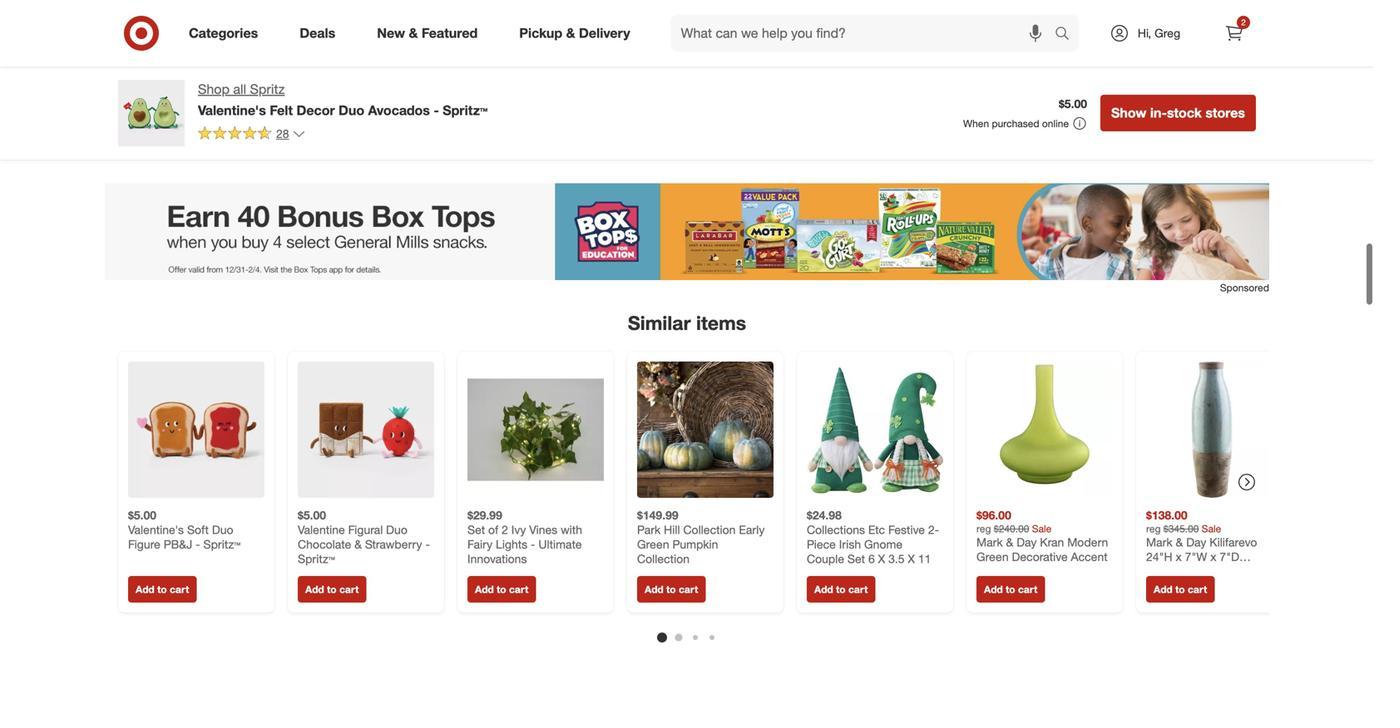 Task type: vqa. For each thing, say whether or not it's contained in the screenshot.


Task type: describe. For each thing, give the bounding box(es) containing it.
add to cart button for $29.99 set of 2 ivy vines with fairy lights - ultimate innovations
[[468, 577, 536, 604]]

$345.00
[[1164, 523, 1200, 536]]

new & featured
[[377, 25, 478, 41]]

etc
[[869, 523, 886, 538]]

add for $149.99 park hill collection early green pumpkin collection
[[645, 584, 664, 597]]

2-
[[929, 523, 940, 538]]

shop all spritz valentine's felt decor duo avocados - spritz™
[[198, 81, 488, 118]]

similar
[[628, 312, 691, 335]]

felt
[[270, 102, 293, 118]]

green inside $149.99 park hill collection early green pumpkin collection
[[638, 538, 670, 552]]

in-
[[1151, 105, 1168, 121]]

What can we help you find? suggestions appear below search field
[[671, 15, 1059, 52]]

3.5
[[889, 552, 905, 567]]

festive
[[889, 523, 925, 538]]

7 add to cart from the left
[[1154, 584, 1208, 597]]

couple
[[807, 552, 845, 567]]

lights
[[496, 538, 528, 552]]

7 add from the left
[[1154, 584, 1173, 597]]

a
[[226, 53, 234, 69]]

add to cart for $96.00 reg $240.00 sale mark & day kran modern green decorative accent
[[985, 584, 1038, 597]]

$138.00 reg $345.00 sale
[[1147, 509, 1222, 536]]

mark
[[977, 536, 1003, 550]]

with
[[561, 523, 583, 538]]

stores
[[1206, 105, 1246, 121]]

valentine's inside the shop all spritz valentine's felt decor duo avocados - spritz™
[[198, 102, 266, 118]]

deals link
[[286, 15, 356, 52]]

irish
[[840, 538, 862, 552]]

add to cart button for $5.00 valentine's soft duo figure pb&j - spritz™
[[128, 577, 197, 604]]

pb&j
[[164, 538, 192, 552]]

deals
[[300, 25, 336, 41]]

6
[[869, 552, 875, 567]]

$5.00 valentine's soft duo figure pb&j - spritz™
[[128, 509, 241, 552]]

cart for pumpkin
[[679, 584, 699, 597]]

park
[[638, 523, 661, 538]]

day
[[1017, 536, 1037, 550]]

add to cart button for $24.98 collections etc festive 2- piece irish gnome couple set 6 x 3.5 x 11
[[807, 577, 876, 604]]

ask a question button
[[188, 43, 303, 79]]

reg for $96.00
[[977, 523, 992, 536]]

collections
[[807, 523, 866, 538]]

to for set of 2 ivy vines with fairy lights - ultimate innovations
[[497, 584, 507, 597]]

vines
[[530, 523, 558, 538]]

add for $24.98 collections etc festive 2- piece irish gnome couple set 6 x 3.5 x 11
[[815, 584, 834, 597]]

when purchased online
[[964, 117, 1069, 130]]

pickup & delivery link
[[505, 15, 651, 52]]

greg
[[1155, 26, 1181, 40]]

figural
[[348, 523, 383, 538]]

categories
[[189, 25, 258, 41]]

$5.00 valentine figural duo chocolate & strawberry - spritz™
[[298, 509, 430, 567]]

set inside '$24.98 collections etc festive 2- piece irish gnome couple set 6 x 3.5 x 11'
[[848, 552, 866, 567]]

featured
[[422, 25, 478, 41]]

add to cart for $149.99 park hill collection early green pumpkin collection
[[645, 584, 699, 597]]

online
[[1043, 117, 1069, 130]]

duo for $5.00 valentine's soft duo figure pb&j - spritz™
[[212, 523, 233, 538]]

add to cart button for $149.99 park hill collection early green pumpkin collection
[[638, 577, 706, 604]]

$29.99
[[468, 509, 503, 523]]

question
[[238, 53, 292, 69]]

categories link
[[175, 15, 279, 52]]

$5.00 for $5.00 valentine's soft duo figure pb&j - spritz™
[[128, 509, 157, 523]]

$29.99 set of 2 ivy vines with fairy lights - ultimate innovations
[[468, 509, 583, 567]]

sale for $96.00
[[1033, 523, 1052, 536]]

add for $5.00 valentine figural duo chocolate & strawberry - spritz™
[[305, 584, 324, 597]]

accent
[[1072, 550, 1108, 565]]

spritz™ inside $5.00 valentine's soft duo figure pb&j - spritz™
[[203, 538, 241, 552]]

delivery
[[579, 25, 631, 41]]

7 add to cart button from the left
[[1147, 577, 1215, 604]]

innovations
[[468, 552, 527, 567]]

of
[[489, 523, 499, 538]]

kran
[[1041, 536, 1065, 550]]

park hill collection early green pumpkin collection image
[[638, 362, 774, 499]]

ultimate
[[539, 538, 582, 552]]

add to cart for $24.98 collections etc festive 2- piece irish gnome couple set 6 x 3.5 x 11
[[815, 584, 868, 597]]

valentine's soft duo figure pb&j - spritz™ image
[[128, 362, 265, 499]]

reg for $138.00
[[1147, 523, 1161, 536]]

decorative
[[1012, 550, 1068, 565]]

to for mark & day kran modern green decorative accent
[[1006, 584, 1016, 597]]

7 to from the left
[[1176, 584, 1186, 597]]

cart for strawberry
[[340, 584, 359, 597]]

0 vertical spatial collection
[[684, 523, 736, 538]]

items
[[697, 312, 747, 335]]

& right pickup
[[566, 25, 576, 41]]

$24.98 collections etc festive 2- piece irish gnome couple set 6 x 3.5 x 11
[[807, 509, 940, 567]]

$5.00 for $5.00 valentine figural duo chocolate & strawberry - spritz™
[[298, 509, 326, 523]]

hill
[[664, 523, 680, 538]]

pickup
[[520, 25, 563, 41]]

similar items region
[[105, 183, 1293, 705]]

search
[[1048, 27, 1088, 43]]

1 x from the left
[[879, 552, 886, 567]]

similar items
[[628, 312, 747, 335]]

add to cart for $5.00 valentine's soft duo figure pb&j - spritz™
[[136, 584, 189, 597]]

add to cart for $5.00 valentine figural duo chocolate & strawberry - spritz™
[[305, 584, 359, 597]]



Task type: locate. For each thing, give the bounding box(es) containing it.
mark & day kilifarevo 24"h x 7"w x 7"d transitional sage decorative accent image
[[1147, 362, 1283, 499]]

spritz™ down valentine
[[298, 552, 335, 567]]

3 add to cart button from the left
[[468, 577, 536, 604]]

show in-stock stores button
[[1101, 95, 1257, 131]]

valentine figural duo chocolate & strawberry - spritz™ image
[[298, 362, 434, 499]]

set of 2 ivy vines with fairy lights - ultimate innovations image
[[468, 362, 604, 499]]

0 horizontal spatial reg
[[977, 523, 992, 536]]

shop
[[198, 81, 230, 97]]

cart for -
[[170, 584, 189, 597]]

11
[[919, 552, 932, 567]]

4 add from the left
[[645, 584, 664, 597]]

to for valentine's soft duo figure pb&j - spritz™
[[157, 584, 167, 597]]

add to cart down innovations
[[475, 584, 529, 597]]

6 cart from the left
[[1019, 584, 1038, 597]]

0 vertical spatial set
[[468, 523, 485, 538]]

0 horizontal spatial sale
[[1033, 523, 1052, 536]]

2 right greg
[[1242, 17, 1247, 27]]

5 add to cart from the left
[[815, 584, 868, 597]]

cart
[[170, 584, 189, 597], [340, 584, 359, 597], [509, 584, 529, 597], [679, 584, 699, 597], [849, 584, 868, 597], [1019, 584, 1038, 597], [1188, 584, 1208, 597]]

fairy
[[468, 538, 493, 552]]

2 horizontal spatial $5.00
[[1059, 97, 1088, 111]]

reg inside $138.00 reg $345.00 sale
[[1147, 523, 1161, 536]]

cart down $345.00
[[1188, 584, 1208, 597]]

3 add to cart from the left
[[475, 584, 529, 597]]

valentine's
[[198, 102, 266, 118], [128, 523, 184, 538]]

show in-stock stores
[[1112, 105, 1246, 121]]

gnome
[[865, 538, 903, 552]]

set left the of
[[468, 523, 485, 538]]

- inside the shop all spritz valentine's felt decor duo avocados - spritz™
[[434, 102, 439, 118]]

duo right the decor
[[339, 102, 365, 118]]

pickup & delivery
[[520, 25, 631, 41]]

1 vertical spatial collection
[[638, 552, 690, 567]]

to down $345.00
[[1176, 584, 1186, 597]]

reg left $240.00 on the right of the page
[[977, 523, 992, 536]]

6 add from the left
[[985, 584, 1004, 597]]

$5.00
[[1059, 97, 1088, 111], [128, 509, 157, 523], [298, 509, 326, 523]]

0 horizontal spatial green
[[638, 538, 670, 552]]

- right ivy
[[531, 538, 536, 552]]

6 to from the left
[[1006, 584, 1016, 597]]

add to cart button down decorative
[[977, 577, 1046, 604]]

0 vertical spatial 2
[[1242, 17, 1247, 27]]

add to cart button down couple
[[807, 577, 876, 604]]

1 horizontal spatial spritz™
[[298, 552, 335, 567]]

4 to from the left
[[667, 584, 676, 597]]

add down the "mark"
[[985, 584, 1004, 597]]

to down the pb&j
[[157, 584, 167, 597]]

3 to from the left
[[497, 584, 507, 597]]

0 horizontal spatial x
[[879, 552, 886, 567]]

- inside $5.00 valentine figural duo chocolate & strawberry - spritz™
[[426, 538, 430, 552]]

add for $5.00 valentine's soft duo figure pb&j - spritz™
[[136, 584, 155, 597]]

add to cart down $345.00
[[1154, 584, 1208, 597]]

spritz™ right the pb&j
[[203, 538, 241, 552]]

add down couple
[[815, 584, 834, 597]]

avocados
[[368, 102, 430, 118]]

cart for day
[[1019, 584, 1038, 597]]

0 vertical spatial valentine's
[[198, 102, 266, 118]]

add to cart button for $96.00 reg $240.00 sale mark & day kran modern green decorative accent
[[977, 577, 1046, 604]]

5 add from the left
[[815, 584, 834, 597]]

1 horizontal spatial x
[[908, 552, 915, 567]]

- inside $29.99 set of 2 ivy vines with fairy lights - ultimate innovations
[[531, 538, 536, 552]]

& inside $5.00 valentine figural duo chocolate & strawberry - spritz™
[[355, 538, 362, 552]]

sponsored
[[1221, 282, 1270, 294]]

add for $29.99 set of 2 ivy vines with fairy lights - ultimate innovations
[[475, 584, 494, 597]]

add to cart button down chocolate
[[298, 577, 366, 604]]

1 sale from the left
[[1033, 523, 1052, 536]]

cart down innovations
[[509, 584, 529, 597]]

duo inside $5.00 valentine's soft duo figure pb&j - spritz™
[[212, 523, 233, 538]]

stock
[[1168, 105, 1203, 121]]

6 add to cart from the left
[[985, 584, 1038, 597]]

collections etc festive 2-piece irish gnome couple set 6 x 3.5 x 11 image
[[807, 362, 944, 499]]

1 vertical spatial valentine's
[[128, 523, 184, 538]]

to down chocolate
[[327, 584, 337, 597]]

add to cart down decorative
[[985, 584, 1038, 597]]

duo inside $5.00 valentine figural duo chocolate & strawberry - spritz™
[[386, 523, 408, 538]]

$5.00 up figure
[[128, 509, 157, 523]]

hi,
[[1138, 26, 1152, 40]]

green inside $96.00 reg $240.00 sale mark & day kran modern green decorative accent
[[977, 550, 1009, 565]]

valentine's left soft at the bottom left of page
[[128, 523, 184, 538]]

to down pumpkin
[[667, 584, 676, 597]]

1 add to cart from the left
[[136, 584, 189, 597]]

add to cart down chocolate
[[305, 584, 359, 597]]

reg inside $96.00 reg $240.00 sale mark & day kran modern green decorative accent
[[977, 523, 992, 536]]

- right the "avocados"
[[434, 102, 439, 118]]

reg
[[977, 523, 992, 536], [1147, 523, 1161, 536]]

add to cart button
[[128, 577, 197, 604], [298, 577, 366, 604], [468, 577, 536, 604], [638, 577, 706, 604], [807, 577, 876, 604], [977, 577, 1046, 604], [1147, 577, 1215, 604]]

to down couple
[[836, 584, 846, 597]]

28
[[276, 126, 289, 141]]

to down decorative
[[1006, 584, 1016, 597]]

- right the pb&j
[[196, 538, 200, 552]]

& inside $96.00 reg $240.00 sale mark & day kran modern green decorative accent
[[1007, 536, 1014, 550]]

1 cart from the left
[[170, 584, 189, 597]]

sale
[[1033, 523, 1052, 536], [1202, 523, 1222, 536]]

set left 6
[[848, 552, 866, 567]]

modern
[[1068, 536, 1109, 550]]

0 horizontal spatial 2
[[502, 523, 508, 538]]

cart for with
[[509, 584, 529, 597]]

$138.00
[[1147, 509, 1188, 523]]

green down $149.99
[[638, 538, 670, 552]]

2 inside $29.99 set of 2 ivy vines with fairy lights - ultimate innovations
[[502, 523, 508, 538]]

add to cart down couple
[[815, 584, 868, 597]]

soft
[[187, 523, 209, 538]]

duo for $5.00 valentine figural duo chocolate & strawberry - spritz™
[[386, 523, 408, 538]]

set inside $29.99 set of 2 ivy vines with fairy lights - ultimate innovations
[[468, 523, 485, 538]]

to for park hill collection early green pumpkin collection
[[667, 584, 676, 597]]

duo right figural
[[386, 523, 408, 538]]

reg left $345.00
[[1147, 523, 1161, 536]]

add down chocolate
[[305, 584, 324, 597]]

0 horizontal spatial duo
[[212, 523, 233, 538]]

1 horizontal spatial valentine's
[[198, 102, 266, 118]]

search button
[[1048, 15, 1088, 55]]

all
[[233, 81, 246, 97]]

add to cart down pumpkin
[[645, 584, 699, 597]]

4 cart from the left
[[679, 584, 699, 597]]

hi, greg
[[1138, 26, 1181, 40]]

when
[[964, 117, 990, 130]]

sale right $345.00
[[1202, 523, 1222, 536]]

to for valentine figural duo chocolate & strawberry - spritz™
[[327, 584, 337, 597]]

-
[[434, 102, 439, 118], [196, 538, 200, 552], [426, 538, 430, 552], [531, 538, 536, 552]]

5 cart from the left
[[849, 584, 868, 597]]

1 vertical spatial 2
[[502, 523, 508, 538]]

duo right soft at the bottom left of page
[[212, 523, 233, 538]]

6 add to cart button from the left
[[977, 577, 1046, 604]]

$5.00 inside $5.00 valentine figural duo chocolate & strawberry - spritz™
[[298, 509, 326, 523]]

2 cart from the left
[[340, 584, 359, 597]]

cart down irish
[[849, 584, 868, 597]]

2 add to cart button from the left
[[298, 577, 366, 604]]

1 horizontal spatial sale
[[1202, 523, 1222, 536]]

sale for $138.00
[[1202, 523, 1222, 536]]

spritz
[[250, 81, 285, 97]]

$5.00 for $5.00
[[1059, 97, 1088, 111]]

2 right the of
[[502, 523, 508, 538]]

to
[[157, 584, 167, 597], [327, 584, 337, 597], [497, 584, 507, 597], [667, 584, 676, 597], [836, 584, 846, 597], [1006, 584, 1016, 597], [1176, 584, 1186, 597]]

collection right 'hill'
[[684, 523, 736, 538]]

$5.00 inside $5.00 valentine's soft duo figure pb&j - spritz™
[[128, 509, 157, 523]]

image of valentine's felt decor duo avocados - spritz™ image
[[118, 80, 185, 146]]

add to cart button for $5.00 valentine figural duo chocolate & strawberry - spritz™
[[298, 577, 366, 604]]

add to cart
[[136, 584, 189, 597], [305, 584, 359, 597], [475, 584, 529, 597], [645, 584, 699, 597], [815, 584, 868, 597], [985, 584, 1038, 597], [1154, 584, 1208, 597]]

chocolate
[[298, 538, 351, 552]]

valentine's down all
[[198, 102, 266, 118]]

4 add to cart button from the left
[[638, 577, 706, 604]]

$149.99 park hill collection early green pumpkin collection
[[638, 509, 765, 567]]

0 horizontal spatial $5.00
[[128, 509, 157, 523]]

2 sale from the left
[[1202, 523, 1222, 536]]

& right chocolate
[[355, 538, 362, 552]]

0 horizontal spatial spritz™
[[203, 538, 241, 552]]

$5.00 up chocolate
[[298, 509, 326, 523]]

spritz™ right the "avocados"
[[443, 102, 488, 118]]

ivy
[[512, 523, 526, 538]]

3 cart from the left
[[509, 584, 529, 597]]

cart down pumpkin
[[679, 584, 699, 597]]

2 reg from the left
[[1147, 523, 1161, 536]]

add to cart button down pumpkin
[[638, 577, 706, 604]]

new & featured link
[[363, 15, 499, 52]]

- inside $5.00 valentine's soft duo figure pb&j - spritz™
[[196, 538, 200, 552]]

add to cart down the pb&j
[[136, 584, 189, 597]]

7 cart from the left
[[1188, 584, 1208, 597]]

duo inside the shop all spritz valentine's felt decor duo avocados - spritz™
[[339, 102, 365, 118]]

1 horizontal spatial $5.00
[[298, 509, 326, 523]]

sale inside $96.00 reg $240.00 sale mark & day kran modern green decorative accent
[[1033, 523, 1052, 536]]

1 horizontal spatial duo
[[339, 102, 365, 118]]

1 horizontal spatial set
[[848, 552, 866, 567]]

- right strawberry
[[426, 538, 430, 552]]

2 to from the left
[[327, 584, 337, 597]]

4 add to cart from the left
[[645, 584, 699, 597]]

early
[[739, 523, 765, 538]]

$149.99
[[638, 509, 679, 523]]

figure
[[128, 538, 161, 552]]

x right 6
[[879, 552, 886, 567]]

& right new
[[409, 25, 418, 41]]

cart for irish
[[849, 584, 868, 597]]

2
[[1242, 17, 1247, 27], [502, 523, 508, 538]]

28 link
[[198, 126, 306, 145]]

valentine
[[298, 523, 345, 538]]

2 link
[[1217, 15, 1253, 52]]

1 vertical spatial set
[[848, 552, 866, 567]]

3 add from the left
[[475, 584, 494, 597]]

green down $240.00 on the right of the page
[[977, 550, 1009, 565]]

2 add from the left
[[305, 584, 324, 597]]

cart down the pb&j
[[170, 584, 189, 597]]

$96.00
[[977, 509, 1012, 523]]

pumpkin
[[673, 538, 719, 552]]

$96.00 reg $240.00 sale mark & day kran modern green decorative accent
[[977, 509, 1109, 565]]

purchased
[[992, 117, 1040, 130]]

advertisement element
[[105, 183, 1270, 281]]

5 to from the left
[[836, 584, 846, 597]]

add down park
[[645, 584, 664, 597]]

mark & day kran modern green decorative accent image
[[977, 362, 1114, 499]]

ask a question
[[199, 53, 292, 69]]

5 add to cart button from the left
[[807, 577, 876, 604]]

x
[[879, 552, 886, 567], [908, 552, 915, 567]]

sale up decorative
[[1033, 523, 1052, 536]]

add down innovations
[[475, 584, 494, 597]]

2 horizontal spatial spritz™
[[443, 102, 488, 118]]

add to cart button down innovations
[[468, 577, 536, 604]]

1 horizontal spatial green
[[977, 550, 1009, 565]]

0 horizontal spatial valentine's
[[128, 523, 184, 538]]

add for $96.00 reg $240.00 sale mark & day kran modern green decorative accent
[[985, 584, 1004, 597]]

valentine's inside $5.00 valentine's soft duo figure pb&j - spritz™
[[128, 523, 184, 538]]

2 horizontal spatial duo
[[386, 523, 408, 538]]

new
[[377, 25, 405, 41]]

x left 11
[[908, 552, 915, 567]]

add to cart button down $345.00
[[1147, 577, 1215, 604]]

0 horizontal spatial set
[[468, 523, 485, 538]]

show
[[1112, 105, 1147, 121]]

spritz™ inside $5.00 valentine figural duo chocolate & strawberry - spritz™
[[298, 552, 335, 567]]

collection down 'hill'
[[638, 552, 690, 567]]

to for collections etc festive 2- piece irish gnome couple set 6 x 3.5 x 11
[[836, 584, 846, 597]]

1 add to cart button from the left
[[128, 577, 197, 604]]

2 x from the left
[[908, 552, 915, 567]]

cart down chocolate
[[340, 584, 359, 597]]

& left 'day'
[[1007, 536, 1014, 550]]

piece
[[807, 538, 836, 552]]

add to cart for $29.99 set of 2 ivy vines with fairy lights - ultimate innovations
[[475, 584, 529, 597]]

2 add to cart from the left
[[305, 584, 359, 597]]

1 horizontal spatial 2
[[1242, 17, 1247, 27]]

sale inside $138.00 reg $345.00 sale
[[1202, 523, 1222, 536]]

&
[[409, 25, 418, 41], [566, 25, 576, 41], [1007, 536, 1014, 550], [355, 538, 362, 552]]

add down $345.00
[[1154, 584, 1173, 597]]

collection
[[684, 523, 736, 538], [638, 552, 690, 567]]

spritz™
[[443, 102, 488, 118], [203, 538, 241, 552], [298, 552, 335, 567]]

$24.98
[[807, 509, 842, 523]]

1 horizontal spatial reg
[[1147, 523, 1161, 536]]

1 reg from the left
[[977, 523, 992, 536]]

to down innovations
[[497, 584, 507, 597]]

1 to from the left
[[157, 584, 167, 597]]

ask
[[199, 53, 223, 69]]

$5.00 up online
[[1059, 97, 1088, 111]]

duo
[[339, 102, 365, 118], [212, 523, 233, 538], [386, 523, 408, 538]]

strawberry
[[365, 538, 422, 552]]

$240.00
[[994, 523, 1030, 536]]

add to cart button down the pb&j
[[128, 577, 197, 604]]

1 add from the left
[[136, 584, 155, 597]]

decor
[[297, 102, 335, 118]]

add down figure
[[136, 584, 155, 597]]

spritz™ inside the shop all spritz valentine's felt decor duo avocados - spritz™
[[443, 102, 488, 118]]

cart down decorative
[[1019, 584, 1038, 597]]



